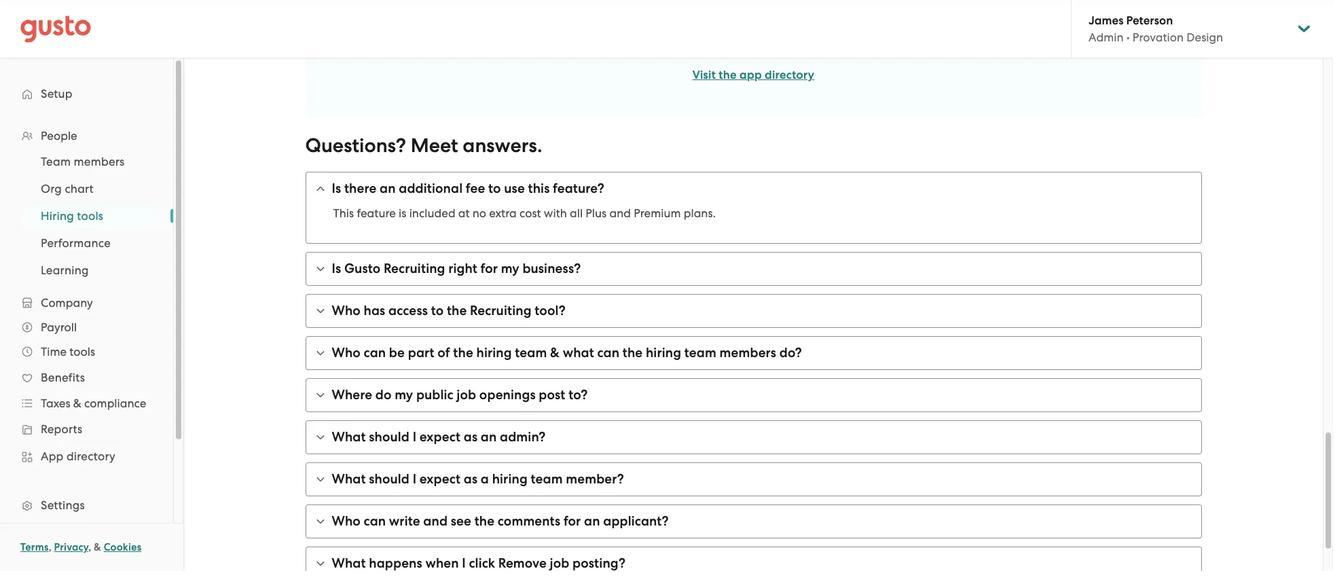 Task type: locate. For each thing, give the bounding box(es) containing it.
should down the do
[[369, 429, 410, 445]]

directory
[[765, 68, 815, 82], [66, 450, 115, 463]]

0 horizontal spatial and
[[423, 514, 448, 529]]

hiring for &
[[476, 345, 512, 361]]

for right right
[[481, 261, 498, 276]]

time
[[41, 345, 67, 359]]

i inside dropdown button
[[413, 471, 416, 487]]

should up write
[[369, 471, 410, 487]]

can for who can write and see the comments for an applicant?
[[364, 514, 386, 529]]

1 horizontal spatial &
[[94, 541, 101, 554]]

1 horizontal spatial members
[[720, 345, 776, 361]]

i down public
[[413, 429, 416, 445]]

team inside dropdown button
[[531, 471, 563, 487]]

0 vertical spatial expect
[[420, 429, 461, 445]]

0 horizontal spatial &
[[73, 397, 81, 410]]

as down the job
[[464, 429, 478, 445]]

team up comments
[[531, 471, 563, 487]]

1 vertical spatial to
[[431, 303, 444, 319]]

extra
[[489, 206, 517, 220]]

1 list from the top
[[0, 124, 173, 571]]

1 should from the top
[[369, 429, 410, 445]]

as for a
[[464, 471, 478, 487]]

members down who has access to the recruiting tool? dropdown button
[[720, 345, 776, 361]]

2 vertical spatial who
[[332, 514, 361, 529]]

•
[[1127, 31, 1130, 44]]

2 who from the top
[[332, 345, 361, 361]]

1 is from the top
[[332, 181, 341, 196]]

what inside what should i expect as an admin? dropdown button
[[332, 429, 366, 445]]

1 as from the top
[[464, 429, 478, 445]]

recruiting inside dropdown button
[[384, 261, 445, 276]]

where do my public job openings post to? button
[[306, 379, 1201, 412]]

3 who from the top
[[332, 514, 361, 529]]

and left see
[[423, 514, 448, 529]]

who up where
[[332, 345, 361, 361]]

who
[[332, 303, 361, 319], [332, 345, 361, 361], [332, 514, 361, 529]]

cost
[[520, 206, 541, 220]]

1 i from the top
[[413, 429, 416, 445]]

& left cookies button
[[94, 541, 101, 554]]

what should i expect as an admin? button
[[306, 421, 1201, 454]]

0 vertical spatial directory
[[765, 68, 815, 82]]

the down "is gusto recruiting right for my business?"
[[447, 303, 467, 319]]

1 horizontal spatial recruiting
[[470, 303, 532, 319]]

and right plus on the left of the page
[[610, 206, 631, 220]]

, left cookies button
[[88, 541, 91, 554]]

can left write
[[364, 514, 386, 529]]

0 horizontal spatial an
[[380, 181, 396, 196]]

for right comments
[[564, 514, 581, 529]]

0 vertical spatial should
[[369, 429, 410, 445]]

0 vertical spatial as
[[464, 429, 478, 445]]

use
[[504, 181, 525, 196]]

1 horizontal spatial and
[[610, 206, 631, 220]]

benefits link
[[14, 365, 160, 390]]

0 vertical spatial members
[[74, 155, 125, 168]]

1 vertical spatial expect
[[420, 471, 461, 487]]

is left there at the top
[[332, 181, 341, 196]]

company button
[[14, 291, 160, 315]]

0 horizontal spatial recruiting
[[384, 261, 445, 276]]

team down tool?
[[515, 345, 547, 361]]

1 expect from the top
[[420, 429, 461, 445]]

is for is there an additional fee to use this feature?
[[332, 181, 341, 196]]

1 vertical spatial for
[[564, 514, 581, 529]]

2 as from the top
[[464, 471, 478, 487]]

cookies button
[[104, 539, 141, 556]]

what should i expect as an admin?
[[332, 429, 546, 445]]

is there an additional fee to use this feature?
[[332, 181, 604, 196]]

1 vertical spatial &
[[73, 397, 81, 410]]

plans.
[[684, 206, 716, 220]]

who can be part of the hiring team & what can the hiring team members do?
[[332, 345, 802, 361]]

member?
[[566, 471, 624, 487]]

is there an additional fee to use this feature? button
[[306, 173, 1201, 205]]

expect inside dropdown button
[[420, 429, 461, 445]]

privacy link
[[54, 541, 88, 554]]

access
[[389, 303, 428, 319]]

the right of
[[453, 345, 473, 361]]

expect for a
[[420, 471, 461, 487]]

who has access to the recruiting tool? button
[[306, 295, 1201, 327]]

0 vertical spatial tools
[[77, 209, 103, 223]]

1 vertical spatial tools
[[69, 345, 95, 359]]

can left be at the left bottom of the page
[[364, 345, 386, 361]]

2 vertical spatial &
[[94, 541, 101, 554]]

my inside dropdown button
[[501, 261, 519, 276]]

1 vertical spatial members
[[720, 345, 776, 361]]

hiring inside dropdown button
[[492, 471, 528, 487]]

1 horizontal spatial ,
[[88, 541, 91, 554]]

my right the do
[[395, 387, 413, 403]]

what should i expect as a hiring team member? button
[[306, 463, 1201, 496]]

1 vertical spatial should
[[369, 471, 410, 487]]

should inside what should i expect as an admin? dropdown button
[[369, 429, 410, 445]]

2 should from the top
[[369, 471, 410, 487]]

questions?
[[305, 134, 406, 158]]

1 what from the top
[[332, 429, 366, 445]]

hiring
[[41, 209, 74, 223]]

org chart
[[41, 182, 94, 196]]

an left admin?
[[481, 429, 497, 445]]

openings
[[479, 387, 536, 403]]

1 vertical spatial recruiting
[[470, 303, 532, 319]]

0 vertical spatial what
[[332, 429, 366, 445]]

directory down reports link on the bottom of the page
[[66, 450, 115, 463]]

1 vertical spatial directory
[[66, 450, 115, 463]]

tools for hiring tools
[[77, 209, 103, 223]]

is inside dropdown button
[[332, 181, 341, 196]]

2 what from the top
[[332, 471, 366, 487]]

write
[[389, 514, 420, 529]]

expect down public
[[420, 429, 461, 445]]

1 vertical spatial who
[[332, 345, 361, 361]]

members
[[74, 155, 125, 168], [720, 345, 776, 361]]

1 vertical spatial an
[[481, 429, 497, 445]]

settings link
[[14, 493, 160, 518]]

an up feature
[[380, 181, 396, 196]]

for
[[481, 261, 498, 276], [564, 514, 581, 529]]

team for member?
[[531, 471, 563, 487]]

should inside 'what should i expect as a hiring team member?' dropdown button
[[369, 471, 410, 487]]

, left privacy
[[49, 541, 51, 554]]

1 horizontal spatial to
[[488, 181, 501, 196]]

& inside dropdown button
[[73, 397, 81, 410]]

my left business?
[[501, 261, 519, 276]]

0 vertical spatial i
[[413, 429, 416, 445]]

hiring for member?
[[492, 471, 528, 487]]

1 vertical spatial what
[[332, 471, 366, 487]]

the inside who can write and see the comments for an applicant? dropdown button
[[475, 514, 495, 529]]

2 is from the top
[[332, 261, 341, 276]]

as for an
[[464, 429, 478, 445]]

list
[[0, 124, 173, 571], [0, 148, 173, 284]]

0 horizontal spatial my
[[395, 387, 413, 403]]

as inside dropdown button
[[464, 471, 478, 487]]

should for what should i expect as an admin?
[[369, 429, 410, 445]]

is gusto recruiting right for my business?
[[332, 261, 581, 276]]

0 vertical spatial an
[[380, 181, 396, 196]]

0 horizontal spatial directory
[[66, 450, 115, 463]]

2 list from the top
[[0, 148, 173, 284]]

who for who has access to the recruiting tool?
[[332, 303, 361, 319]]

0 horizontal spatial to
[[431, 303, 444, 319]]

1 horizontal spatial my
[[501, 261, 519, 276]]

who left write
[[332, 514, 361, 529]]

1 vertical spatial i
[[413, 471, 416, 487]]

tools inside dropdown button
[[69, 345, 95, 359]]

my inside dropdown button
[[395, 387, 413, 403]]

visit the app directory link
[[693, 68, 815, 82]]

as inside dropdown button
[[464, 429, 478, 445]]

directory right app
[[765, 68, 815, 82]]

where
[[332, 387, 372, 403]]

learning link
[[24, 258, 160, 283]]

who inside dropdown button
[[332, 303, 361, 319]]

setup
[[41, 87, 72, 101]]

team
[[515, 345, 547, 361], [685, 345, 717, 361], [531, 471, 563, 487]]

recruiting up the access
[[384, 261, 445, 276]]

1 vertical spatial my
[[395, 387, 413, 403]]

to right the fee
[[488, 181, 501, 196]]

0 vertical spatial my
[[501, 261, 519, 276]]

0 vertical spatial is
[[332, 181, 341, 196]]

1 horizontal spatial for
[[564, 514, 581, 529]]

expect inside dropdown button
[[420, 471, 461, 487]]

this
[[528, 181, 550, 196]]

post
[[539, 387, 565, 403]]

1 vertical spatial is
[[332, 261, 341, 276]]

&
[[550, 345, 560, 361], [73, 397, 81, 410], [94, 541, 101, 554]]

tools for time tools
[[69, 345, 95, 359]]

james
[[1089, 14, 1124, 28]]

an
[[380, 181, 396, 196], [481, 429, 497, 445], [584, 514, 600, 529]]

is inside dropdown button
[[332, 261, 341, 276]]

2 expect from the top
[[420, 471, 461, 487]]

taxes & compliance
[[41, 397, 146, 410]]

expect
[[420, 429, 461, 445], [420, 471, 461, 487]]

gusto
[[344, 261, 381, 276]]

2 horizontal spatial an
[[584, 514, 600, 529]]

be
[[389, 345, 405, 361]]

1 vertical spatial and
[[423, 514, 448, 529]]

recruiting
[[384, 261, 445, 276], [470, 303, 532, 319]]

team down who has access to the recruiting tool? dropdown button
[[685, 345, 717, 361]]

expect down "what should i expect as an admin?"
[[420, 471, 461, 487]]

i for an
[[413, 429, 416, 445]]

& left what
[[550, 345, 560, 361]]

the
[[719, 68, 737, 82], [447, 303, 467, 319], [453, 345, 473, 361], [623, 345, 643, 361], [475, 514, 495, 529]]

i
[[413, 429, 416, 445], [413, 471, 416, 487]]

recruiting left tool?
[[470, 303, 532, 319]]

the right see
[[475, 514, 495, 529]]

learning
[[41, 264, 89, 277]]

0 vertical spatial recruiting
[[384, 261, 445, 276]]

0 horizontal spatial for
[[481, 261, 498, 276]]

,
[[49, 541, 51, 554], [88, 541, 91, 554]]

0 vertical spatial &
[[550, 345, 560, 361]]

1 who from the top
[[332, 303, 361, 319]]

i up write
[[413, 471, 416, 487]]

is left gusto
[[332, 261, 341, 276]]

who left has
[[332, 303, 361, 319]]

who for who can write and see the comments for an applicant?
[[332, 514, 361, 529]]

members inside dropdown button
[[720, 345, 776, 361]]

to right the access
[[431, 303, 444, 319]]

do?
[[780, 345, 802, 361]]

2 i from the top
[[413, 471, 416, 487]]

0 horizontal spatial ,
[[49, 541, 51, 554]]

an down member?
[[584, 514, 600, 529]]

1 vertical spatial as
[[464, 471, 478, 487]]

should for what should i expect as a hiring team member?
[[369, 471, 410, 487]]

i inside dropdown button
[[413, 429, 416, 445]]

0 horizontal spatial members
[[74, 155, 125, 168]]

directory inside gusto navigation element
[[66, 450, 115, 463]]

public
[[416, 387, 454, 403]]

is for is gusto recruiting right for my business?
[[332, 261, 341, 276]]

2 horizontal spatial &
[[550, 345, 560, 361]]

hiring
[[476, 345, 512, 361], [646, 345, 681, 361], [492, 471, 528, 487]]

visit the app directory
[[693, 68, 815, 82]]

time tools
[[41, 345, 95, 359]]

people
[[41, 129, 77, 143]]

additional
[[399, 181, 463, 196]]

members up org chart link
[[74, 155, 125, 168]]

what inside 'what should i expect as a hiring team member?' dropdown button
[[332, 471, 366, 487]]

tools down org chart link
[[77, 209, 103, 223]]

visit
[[693, 68, 716, 82]]

0 vertical spatial to
[[488, 181, 501, 196]]

0 vertical spatial for
[[481, 261, 498, 276]]

tools down payroll dropdown button
[[69, 345, 95, 359]]

right
[[448, 261, 477, 276]]

and
[[610, 206, 631, 220], [423, 514, 448, 529]]

performance link
[[24, 231, 160, 255]]

0 vertical spatial who
[[332, 303, 361, 319]]

& right taxes
[[73, 397, 81, 410]]

there
[[344, 181, 377, 196]]

as left a
[[464, 471, 478, 487]]



Task type: vqa. For each thing, say whether or not it's contained in the screenshot.
The Continue
no



Task type: describe. For each thing, give the bounding box(es) containing it.
app
[[740, 68, 762, 82]]

answers.
[[463, 134, 542, 158]]

i for a
[[413, 471, 416, 487]]

who can be part of the hiring team & what can the hiring team members do? button
[[306, 337, 1201, 370]]

chart
[[65, 182, 94, 196]]

taxes
[[41, 397, 70, 410]]

this feature is included at no extra cost with all plus and premium plans.
[[333, 206, 716, 220]]

what for what should i expect as a hiring team member?
[[332, 471, 366, 487]]

hiring tools link
[[24, 204, 160, 228]]

team members
[[41, 155, 125, 168]]

with
[[544, 206, 567, 220]]

members inside gusto navigation element
[[74, 155, 125, 168]]

admin
[[1089, 31, 1124, 44]]

applicant?
[[603, 514, 669, 529]]

team for &
[[515, 345, 547, 361]]

list containing team members
[[0, 148, 173, 284]]

reports
[[41, 422, 82, 436]]

included
[[409, 206, 456, 220]]

to inside dropdown button
[[488, 181, 501, 196]]

home image
[[20, 15, 91, 42]]

taxes & compliance button
[[14, 391, 160, 416]]

this
[[333, 206, 354, 220]]

benefits
[[41, 371, 85, 384]]

fee
[[466, 181, 485, 196]]

payroll
[[41, 321, 77, 334]]

1 , from the left
[[49, 541, 51, 554]]

settings
[[41, 499, 85, 512]]

app directory
[[41, 450, 115, 463]]

plus
[[586, 206, 607, 220]]

feature
[[357, 206, 396, 220]]

app directory link
[[14, 444, 160, 469]]

and inside dropdown button
[[423, 514, 448, 529]]

what
[[563, 345, 594, 361]]

time tools button
[[14, 340, 160, 364]]

can for who can be part of the hiring team & what can the hiring team members do?
[[364, 345, 386, 361]]

1 horizontal spatial directory
[[765, 68, 815, 82]]

privacy
[[54, 541, 88, 554]]

the right what
[[623, 345, 643, 361]]

performance
[[41, 236, 111, 250]]

who for who can be part of the hiring team & what can the hiring team members do?
[[332, 345, 361, 361]]

james peterson admin • provation design
[[1089, 14, 1223, 44]]

0 vertical spatial and
[[610, 206, 631, 220]]

who has access to the recruiting tool?
[[332, 303, 566, 319]]

team
[[41, 155, 71, 168]]

comments
[[498, 514, 561, 529]]

org
[[41, 182, 62, 196]]

cookies
[[104, 541, 141, 554]]

of
[[438, 345, 450, 361]]

do
[[376, 387, 392, 403]]

has
[[364, 303, 385, 319]]

reports link
[[14, 417, 160, 442]]

the left app
[[719, 68, 737, 82]]

peterson
[[1127, 14, 1173, 28]]

team members link
[[24, 149, 160, 174]]

2 , from the left
[[88, 541, 91, 554]]

meet
[[411, 134, 458, 158]]

payroll button
[[14, 315, 160, 340]]

gusto navigation element
[[0, 58, 173, 571]]

provation
[[1133, 31, 1184, 44]]

part
[[408, 345, 435, 361]]

1 horizontal spatial an
[[481, 429, 497, 445]]

can right what
[[597, 345, 620, 361]]

tool?
[[535, 303, 566, 319]]

no
[[473, 206, 486, 220]]

people button
[[14, 124, 160, 148]]

terms link
[[20, 541, 49, 554]]

is gusto recruiting right for my business? button
[[306, 253, 1201, 285]]

2 vertical spatial an
[[584, 514, 600, 529]]

what for what should i expect as an admin?
[[332, 429, 366, 445]]

list containing people
[[0, 124, 173, 571]]

compliance
[[84, 397, 146, 410]]

recruiting inside dropdown button
[[470, 303, 532, 319]]

& inside dropdown button
[[550, 345, 560, 361]]

hiring tools
[[41, 209, 103, 223]]

business?
[[523, 261, 581, 276]]

where do my public job openings post to?
[[332, 387, 588, 403]]

see
[[451, 514, 471, 529]]

a
[[481, 471, 489, 487]]

job
[[457, 387, 476, 403]]

app
[[41, 450, 64, 463]]

expect for an
[[420, 429, 461, 445]]

is
[[399, 206, 407, 220]]

company
[[41, 296, 93, 310]]

terms , privacy , & cookies
[[20, 541, 141, 554]]

the inside who has access to the recruiting tool? dropdown button
[[447, 303, 467, 319]]

an inside dropdown button
[[380, 181, 396, 196]]

at
[[458, 206, 470, 220]]

setup link
[[14, 82, 160, 106]]

who can write and see the comments for an applicant? button
[[306, 505, 1201, 538]]

org chart link
[[24, 177, 160, 201]]

questions? meet answers.
[[305, 134, 542, 158]]

premium
[[634, 206, 681, 220]]

to?
[[569, 387, 588, 403]]

to inside dropdown button
[[431, 303, 444, 319]]

design
[[1187, 31, 1223, 44]]

all
[[570, 206, 583, 220]]

admin?
[[500, 429, 546, 445]]

terms
[[20, 541, 49, 554]]



